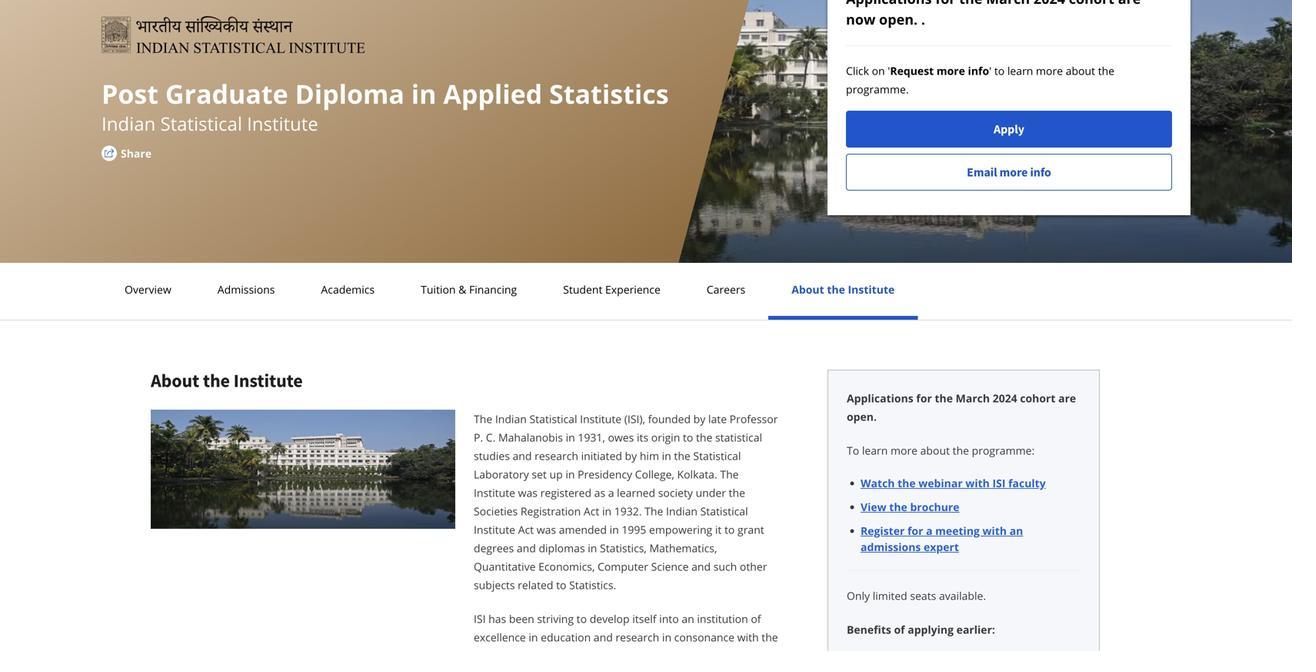 Task type: locate. For each thing, give the bounding box(es) containing it.
1 vertical spatial by
[[625, 449, 637, 464]]

with right meeting
[[983, 524, 1007, 539]]

a inside the indian statistical institute (isi), founded by late professor p. c. mahalanobis in 1931, owes its origin to the statistical studies and research initiated by him in the statistical laboratory set up in presidency college, kolkata. the institute was registered as a learned society under the societies registration act in 1932. the indian statistical institute act was amended in 1995 empowering it to grant degrees and diplomas in statistics, mathematics, quantitative economics, computer science and such other subjects related to statistics.
[[609, 486, 615, 501]]

0 horizontal spatial by
[[625, 449, 637, 464]]

computer
[[598, 560, 649, 574]]

0 vertical spatial cohort
[[1069, 0, 1115, 8]]

the
[[960, 0, 983, 8], [1099, 63, 1115, 78], [828, 282, 846, 297], [203, 369, 230, 392], [935, 391, 954, 406], [696, 431, 713, 445], [953, 444, 970, 458], [674, 449, 691, 464], [898, 476, 916, 491], [729, 486, 746, 501], [890, 500, 908, 515], [762, 631, 779, 645]]

applications
[[847, 0, 932, 8], [847, 391, 914, 406]]

1 vertical spatial was
[[537, 523, 556, 538]]

for
[[936, 0, 956, 8], [917, 391, 933, 406], [908, 524, 924, 539]]

by left him
[[625, 449, 637, 464]]

the down learned
[[645, 504, 664, 519]]

are for applications for the march 2024 cohort are now open. .
[[1119, 0, 1142, 8]]

cohort inside applications for the march 2024 cohort are open.
[[1021, 391, 1056, 406]]

0 vertical spatial about the institute
[[792, 282, 895, 297]]

to learn more about the programme:
[[847, 444, 1035, 458]]

applications inside applications for the march 2024 cohort are now open. .
[[847, 0, 932, 8]]

an right into
[[682, 612, 695, 627]]

about inside ' to learn more about the programme.
[[1066, 63, 1096, 78]]

for down view the brochure on the right bottom
[[908, 524, 924, 539]]

applications up now
[[847, 0, 932, 8]]

request
[[891, 63, 934, 78]]

post
[[102, 76, 159, 112]]

0 vertical spatial indian
[[102, 111, 156, 136]]

open. up the to
[[847, 410, 877, 424]]

1 horizontal spatial by
[[694, 412, 706, 427]]

initiated
[[581, 449, 623, 464]]

0 horizontal spatial are
[[1059, 391, 1077, 406]]

isi left faculty
[[993, 476, 1006, 491]]

1 vertical spatial indian
[[495, 412, 527, 427]]

open. inside applications for the march 2024 cohort are now open. .
[[880, 10, 918, 29]]

benefits of applying earlier:
[[847, 623, 996, 638]]

0 vertical spatial open.
[[880, 10, 918, 29]]

statistical up kolkata.
[[694, 449, 741, 464]]

and
[[513, 449, 532, 464], [517, 541, 536, 556], [692, 560, 711, 574], [594, 631, 613, 645], [548, 649, 568, 652]]

isi inside list
[[993, 476, 1006, 491]]

info down applications for the march 2024 cohort are now open. .
[[969, 63, 990, 78]]

view the brochure link
[[861, 500, 960, 515]]

and down mahalanobis
[[513, 449, 532, 464]]

research inside the indian statistical institute (isi), founded by late professor p. c. mahalanobis in 1931, owes its origin to the statistical studies and research initiated by him in the statistical laboratory set up in presidency college, kolkata. the institute was registered as a learned society under the societies registration act in 1932. the indian statistical institute act was amended in 1995 empowering it to grant degrees and diplomas in statistics, mathematics, quantitative economics, computer science and such other subjects related to statistics.
[[535, 449, 579, 464]]

1 horizontal spatial indian
[[495, 412, 527, 427]]

the up "p."
[[474, 412, 493, 427]]

1 vertical spatial a
[[927, 524, 933, 539]]

statistical
[[160, 111, 242, 136], [530, 412, 578, 427], [694, 449, 741, 464], [701, 504, 749, 519]]

for inside applications for the march 2024 cohort are now open. .
[[936, 0, 956, 8]]

1 horizontal spatial info
[[1031, 165, 1052, 180]]

excellence
[[474, 631, 526, 645]]

0 vertical spatial isi
[[993, 476, 1006, 491]]

for inside register for a meeting with an admissions expert
[[908, 524, 924, 539]]

indian inside post graduate diploma in applied statistics indian statistical institute
[[102, 111, 156, 136]]

0 horizontal spatial '
[[888, 63, 891, 78]]

' inside ' to learn more about the programme.
[[990, 63, 992, 78]]

learn right the to
[[863, 444, 888, 458]]

1 vertical spatial act
[[518, 523, 534, 538]]

apply
[[994, 122, 1025, 137]]

1 vertical spatial march
[[956, 391, 991, 406]]

watch
[[861, 476, 895, 491]]

1 horizontal spatial open.
[[880, 10, 918, 29]]

1 horizontal spatial 2024
[[1034, 0, 1066, 8]]

1 horizontal spatial learn
[[1008, 63, 1034, 78]]

0 horizontal spatial info
[[969, 63, 990, 78]]

isi
[[993, 476, 1006, 491], [474, 612, 486, 627]]

0 vertical spatial about
[[1066, 63, 1096, 78]]

0 vertical spatial 2024
[[1034, 0, 1066, 8]]

statistical up it
[[701, 504, 749, 519]]

indian up share
[[102, 111, 156, 136]]

2024 for applications for the march 2024 cohort are now open. .
[[1034, 0, 1066, 8]]

1 vertical spatial isi
[[474, 612, 486, 627]]

about
[[1066, 63, 1096, 78], [921, 444, 950, 458]]

more right request
[[937, 63, 966, 78]]

1 vertical spatial an
[[682, 612, 695, 627]]

isi left the has
[[474, 612, 486, 627]]

0 horizontal spatial open.
[[847, 410, 877, 424]]

0 vertical spatial research
[[535, 449, 579, 464]]

1931,
[[578, 431, 606, 445]]

1 horizontal spatial research
[[616, 631, 660, 645]]

are inside applications for the march 2024 cohort are open.
[[1059, 391, 1077, 406]]

applications up the to
[[847, 391, 914, 406]]

1 vertical spatial open.
[[847, 410, 877, 424]]

founded
[[648, 412, 691, 427]]

2024 inside applications for the march 2024 cohort are now open. .
[[1034, 0, 1066, 8]]

institute
[[702, 649, 744, 652]]

cohort for applications for the march 2024 cohort are now open. .
[[1069, 0, 1115, 8]]

an
[[1010, 524, 1024, 539], [682, 612, 695, 627]]

research down itself
[[616, 631, 660, 645]]

are inside applications for the march 2024 cohort are now open. .
[[1119, 0, 1142, 8]]

list
[[853, 476, 1081, 556]]

info down "apply" "button"
[[1031, 165, 1052, 180]]

0 vertical spatial a
[[609, 486, 615, 501]]

applications for now
[[847, 0, 932, 8]]

2 ' from the left
[[990, 63, 992, 78]]

info
[[969, 63, 990, 78], [1031, 165, 1052, 180]]

are for applications for the march 2024 cohort are open.
[[1059, 391, 1077, 406]]

0 vertical spatial for
[[936, 0, 956, 8]]

act down as
[[584, 504, 600, 519]]

1 vertical spatial are
[[1059, 391, 1077, 406]]

in down the been
[[529, 631, 538, 645]]

view the brochure
[[861, 500, 960, 515]]

1 vertical spatial about
[[151, 369, 199, 392]]

in right him
[[662, 449, 672, 464]]

march inside applications for the march 2024 cohort are now open. .
[[987, 0, 1031, 8]]

0 vertical spatial march
[[987, 0, 1031, 8]]

admissions link
[[213, 282, 280, 297]]

info inside button
[[1031, 165, 1052, 180]]

such
[[714, 560, 737, 574]]

1 vertical spatial applications
[[847, 391, 914, 406]]

student
[[563, 282, 603, 297]]

email more info button
[[847, 154, 1173, 191]]

more inside ' to learn more about the programme.
[[1037, 63, 1064, 78]]

research up the up
[[535, 449, 579, 464]]

expert
[[924, 540, 960, 555]]

more up "apply" "button"
[[1037, 63, 1064, 78]]

in up india.
[[663, 631, 672, 645]]

limited
[[873, 589, 908, 604]]

of right institution at the bottom
[[751, 612, 762, 627]]

with up institute
[[738, 631, 759, 645]]

0 vertical spatial act
[[584, 504, 600, 519]]

act down registration
[[518, 523, 534, 538]]

0 horizontal spatial of
[[637, 649, 648, 652]]

more right email
[[1000, 165, 1028, 180]]

for for open.
[[917, 391, 933, 406]]

learned
[[617, 486, 656, 501]]

future
[[570, 649, 601, 652]]

1 ' from the left
[[888, 63, 891, 78]]

of right benefits at the bottom right of page
[[895, 623, 905, 638]]

owes
[[608, 431, 634, 445]]

1 horizontal spatial about
[[792, 282, 825, 297]]

open.
[[880, 10, 918, 29], [847, 410, 877, 424]]

and down education
[[548, 649, 568, 652]]

1 horizontal spatial a
[[927, 524, 933, 539]]

now
[[847, 10, 876, 29]]

1 vertical spatial research
[[616, 631, 660, 645]]

to up education
[[577, 612, 587, 627]]

'
[[888, 63, 891, 78], [990, 63, 992, 78]]

the
[[474, 412, 493, 427], [721, 468, 739, 482], [645, 504, 664, 519], [681, 649, 700, 652]]

indian up mahalanobis
[[495, 412, 527, 427]]

' down applications for the march 2024 cohort are now open. .
[[990, 63, 992, 78]]

was down registration
[[537, 523, 556, 538]]

email
[[968, 165, 998, 180]]

1932.
[[615, 504, 642, 519]]

1995
[[622, 523, 647, 538]]

0 vertical spatial about
[[792, 282, 825, 297]]

0 horizontal spatial research
[[535, 449, 579, 464]]

cohort inside applications for the march 2024 cohort are now open. .
[[1069, 0, 1115, 8]]

grant
[[738, 523, 765, 538]]

benefits
[[847, 623, 892, 638]]

overview
[[125, 282, 171, 297]]

1 horizontal spatial '
[[990, 63, 992, 78]]

march inside applications for the march 2024 cohort are open.
[[956, 391, 991, 406]]

student experience
[[563, 282, 661, 297]]

0 vertical spatial learn
[[1008, 63, 1034, 78]]

are
[[1119, 0, 1142, 8], [1059, 391, 1077, 406]]

a up expert
[[927, 524, 933, 539]]

cohort
[[1069, 0, 1115, 8], [1021, 391, 1056, 406]]

applying
[[908, 623, 954, 638]]

0 vertical spatial an
[[1010, 524, 1024, 539]]

' right on
[[888, 63, 891, 78]]

1 vertical spatial cohort
[[1021, 391, 1056, 406]]

by left late
[[694, 412, 706, 427]]

registered
[[541, 486, 592, 501]]

1 horizontal spatial are
[[1119, 0, 1142, 8]]

2 horizontal spatial indian
[[666, 504, 698, 519]]

diplomas
[[539, 541, 585, 556]]

statistical
[[716, 431, 763, 445]]

0 horizontal spatial 2024
[[993, 391, 1018, 406]]

with right the webinar
[[966, 476, 990, 491]]

a right as
[[609, 486, 615, 501]]

institute inside post graduate diploma in applied statistics indian statistical institute
[[247, 111, 318, 136]]

to
[[847, 444, 860, 458]]

and left such
[[692, 560, 711, 574]]

open. left . at top
[[880, 10, 918, 29]]

1 vertical spatial info
[[1031, 165, 1052, 180]]

him
[[640, 449, 660, 464]]

institute
[[247, 111, 318, 136], [848, 282, 895, 297], [234, 369, 303, 392], [580, 412, 622, 427], [474, 486, 516, 501], [474, 523, 516, 538]]

for up to learn more about the programme:
[[917, 391, 933, 406]]

for for now
[[936, 0, 956, 8]]

2 vertical spatial with
[[738, 631, 759, 645]]

act
[[584, 504, 600, 519], [518, 523, 534, 538]]

statistical up share button
[[160, 111, 242, 136]]

1 vertical spatial for
[[917, 391, 933, 406]]

programme:
[[972, 444, 1035, 458]]

1 horizontal spatial an
[[1010, 524, 1024, 539]]

0 horizontal spatial act
[[518, 523, 534, 538]]

learn up apply
[[1008, 63, 1034, 78]]

indian up empowering
[[666, 504, 698, 519]]

2 vertical spatial for
[[908, 524, 924, 539]]

1 horizontal spatial act
[[584, 504, 600, 519]]

other
[[740, 560, 768, 574]]

laboratory
[[474, 468, 529, 482]]

0 horizontal spatial learn
[[863, 444, 888, 458]]

studies
[[474, 449, 510, 464]]

about the institute
[[792, 282, 895, 297], [151, 369, 303, 392]]

research inside isi has been striving to develop itself into an institution of excellence in education and research in consonance with the contemporary and future needs of india. the institute h
[[616, 631, 660, 645]]

an down faculty
[[1010, 524, 1024, 539]]

0 horizontal spatial about the institute
[[151, 369, 303, 392]]

for inside applications for the march 2024 cohort are open.
[[917, 391, 933, 406]]

for up click on ' request more info
[[936, 0, 956, 8]]

the down "consonance" at the right bottom of the page
[[681, 649, 700, 652]]

0 horizontal spatial isi
[[474, 612, 486, 627]]

share button
[[102, 145, 175, 162]]

faculty
[[1009, 476, 1046, 491]]

of left india.
[[637, 649, 648, 652]]

was down set
[[518, 486, 538, 501]]

0 vertical spatial info
[[969, 63, 990, 78]]

1 horizontal spatial isi
[[993, 476, 1006, 491]]

1 vertical spatial learn
[[863, 444, 888, 458]]

0 horizontal spatial about
[[921, 444, 950, 458]]

applications for the march 2024 cohort are open.
[[847, 391, 1077, 424]]

1 horizontal spatial cohort
[[1069, 0, 1115, 8]]

economics,
[[539, 560, 595, 574]]

the inside applications for the march 2024 cohort are now open. .
[[960, 0, 983, 8]]

1 horizontal spatial about
[[1066, 63, 1096, 78]]

2024
[[1034, 0, 1066, 8], [993, 391, 1018, 406]]

1 vertical spatial 2024
[[993, 391, 1018, 406]]

it
[[716, 523, 722, 538]]

about
[[792, 282, 825, 297], [151, 369, 199, 392]]

to right origin
[[683, 431, 694, 445]]

0 vertical spatial applications
[[847, 0, 932, 8]]

p.
[[474, 431, 483, 445]]

0 horizontal spatial cohort
[[1021, 391, 1056, 406]]

society
[[659, 486, 693, 501]]

0 vertical spatial are
[[1119, 0, 1142, 8]]

march
[[987, 0, 1031, 8], [956, 391, 991, 406]]

applications inside applications for the march 2024 cohort are open.
[[847, 391, 914, 406]]

in left applied
[[412, 76, 437, 112]]

to down applications for the march 2024 cohort are now open. .
[[995, 63, 1005, 78]]

2024 inside applications for the march 2024 cohort are open.
[[993, 391, 1018, 406]]

0 horizontal spatial indian
[[102, 111, 156, 136]]

0 horizontal spatial an
[[682, 612, 695, 627]]

applications for open.
[[847, 391, 914, 406]]

0 horizontal spatial about
[[151, 369, 199, 392]]

&
[[459, 282, 467, 297]]

0 horizontal spatial a
[[609, 486, 615, 501]]

1 vertical spatial with
[[983, 524, 1007, 539]]

1 vertical spatial about
[[921, 444, 950, 458]]

the up "under"
[[721, 468, 739, 482]]

indian
[[102, 111, 156, 136], [495, 412, 527, 427], [666, 504, 698, 519]]



Task type: describe. For each thing, give the bounding box(es) containing it.
more inside email more info button
[[1000, 165, 1028, 180]]

kolkata.
[[678, 468, 718, 482]]

needs
[[604, 649, 635, 652]]

' to learn more about the programme.
[[847, 63, 1115, 97]]

available.
[[940, 589, 987, 604]]

to inside ' to learn more about the programme.
[[995, 63, 1005, 78]]

tuition & financing link
[[416, 282, 522, 297]]

the inside ' to learn more about the programme.
[[1099, 63, 1115, 78]]

careers link
[[702, 282, 751, 297]]

empowering
[[650, 523, 713, 538]]

2024 for applications for the march 2024 cohort are open.
[[993, 391, 1018, 406]]

indian statistical institute image
[[102, 16, 365, 53]]

in inside post graduate diploma in applied statistics indian statistical institute
[[412, 76, 437, 112]]

subjects
[[474, 578, 515, 593]]

cohort for applications for the march 2024 cohort are open.
[[1021, 391, 1056, 406]]

list containing watch the webinar with isi faculty
[[853, 476, 1081, 556]]

with inside register for a meeting with an admissions expert
[[983, 524, 1007, 539]]

the inside isi has been striving to develop itself into an institution of excellence in education and research in consonance with the contemporary and future needs of india. the institute h
[[762, 631, 779, 645]]

societies
[[474, 504, 518, 519]]

and up quantitative
[[517, 541, 536, 556]]

amended
[[559, 523, 607, 538]]

post graduate diploma in applied statistics indian statistical institute
[[102, 76, 669, 136]]

academics link
[[317, 282, 379, 297]]

isi has been striving to develop itself into an institution of excellence in education and research in consonance with the contemporary and future needs of india. the institute h
[[474, 612, 779, 652]]

0 vertical spatial was
[[518, 486, 538, 501]]

related
[[518, 578, 554, 593]]

1 vertical spatial about the institute
[[151, 369, 303, 392]]

register for a meeting with an admissions expert link
[[861, 524, 1024, 555]]

earlier:
[[957, 623, 996, 638]]

tuition & financing
[[421, 282, 517, 297]]

(isi),
[[625, 412, 646, 427]]

graduate
[[165, 76, 288, 112]]

with inside isi has been striving to develop itself into an institution of excellence in education and research in consonance with the contemporary and future needs of india. the institute h
[[738, 631, 759, 645]]

into
[[660, 612, 679, 627]]

science
[[652, 560, 689, 574]]

in left 1931,
[[566, 431, 575, 445]]

professor
[[730, 412, 778, 427]]

2 horizontal spatial of
[[895, 623, 905, 638]]

2 vertical spatial indian
[[666, 504, 698, 519]]

meeting
[[936, 524, 980, 539]]

in right the up
[[566, 468, 575, 482]]

contemporary
[[474, 649, 546, 652]]

the inside applications for the march 2024 cohort are open.
[[935, 391, 954, 406]]

origin
[[652, 431, 681, 445]]

to down "economics,"
[[556, 578, 567, 593]]

march for now
[[987, 0, 1031, 8]]

applications for the march 2024 cohort are now open. .
[[847, 0, 1142, 29]]

careers
[[707, 282, 746, 297]]

webinar
[[919, 476, 963, 491]]

its
[[637, 431, 649, 445]]

1 horizontal spatial of
[[751, 612, 762, 627]]

has
[[489, 612, 507, 627]]

presidency
[[578, 468, 633, 482]]

statistics
[[550, 76, 669, 112]]

overview link
[[120, 282, 176, 297]]

in down amended
[[588, 541, 598, 556]]

isi inside isi has been striving to develop itself into an institution of excellence in education and research in consonance with the contemporary and future needs of india. the institute h
[[474, 612, 486, 627]]

as
[[595, 486, 606, 501]]

to right it
[[725, 523, 735, 538]]

under
[[696, 486, 726, 501]]

learn inside ' to learn more about the programme.
[[1008, 63, 1034, 78]]

registration
[[521, 504, 581, 519]]

mahalanobis
[[499, 431, 563, 445]]

and down develop
[[594, 631, 613, 645]]

click
[[847, 63, 870, 78]]

1 horizontal spatial about the institute
[[792, 282, 895, 297]]

consonance
[[675, 631, 735, 645]]

degrees
[[474, 541, 514, 556]]

share
[[121, 146, 152, 161]]

in down as
[[603, 504, 612, 519]]

education
[[541, 631, 591, 645]]

0 vertical spatial by
[[694, 412, 706, 427]]

academics
[[321, 282, 375, 297]]

more up the watch
[[891, 444, 918, 458]]

march for open.
[[956, 391, 991, 406]]

an inside register for a meeting with an admissions expert
[[1010, 524, 1024, 539]]

brochure
[[911, 500, 960, 515]]

india.
[[650, 649, 678, 652]]

financing
[[469, 282, 517, 297]]

watch the webinar with isi faculty link
[[861, 476, 1046, 491]]

seats
[[911, 589, 937, 604]]

register
[[861, 524, 905, 539]]

the inside isi has been striving to develop itself into an institution of excellence in education and research in consonance with the contemporary and future needs of india. the institute h
[[681, 649, 700, 652]]

experience
[[606, 282, 661, 297]]

statistical inside post graduate diploma in applied statistics indian statistical institute
[[160, 111, 242, 136]]

statistics,
[[600, 541, 647, 556]]

to inside isi has been striving to develop itself into an institution of excellence in education and research in consonance with the contemporary and future needs of india. the institute h
[[577, 612, 587, 627]]

set
[[532, 468, 547, 482]]

email more info
[[968, 165, 1052, 180]]

in left 1995
[[610, 523, 619, 538]]

been
[[509, 612, 535, 627]]

watch the webinar with isi faculty
[[861, 476, 1046, 491]]

an inside isi has been striving to develop itself into an institution of excellence in education and research in consonance with the contemporary and future needs of india. the institute h
[[682, 612, 695, 627]]

for for expert
[[908, 524, 924, 539]]

applied
[[444, 76, 543, 112]]

statistical up mahalanobis
[[530, 412, 578, 427]]

late
[[709, 412, 727, 427]]

on
[[872, 63, 885, 78]]

admissions
[[218, 282, 275, 297]]

0 vertical spatial with
[[966, 476, 990, 491]]

a inside register for a meeting with an admissions expert
[[927, 524, 933, 539]]

programme.
[[847, 82, 909, 97]]

diploma
[[295, 76, 405, 112]]

tuition
[[421, 282, 456, 297]]

apply button
[[847, 111, 1173, 148]]

itself
[[633, 612, 657, 627]]

statistics.
[[570, 578, 617, 593]]

open. inside applications for the march 2024 cohort are open.
[[847, 410, 877, 424]]

the indian statistical institute (isi), founded by late professor p. c. mahalanobis in 1931, owes its origin to the statistical studies and research initiated by him in the statistical laboratory set up in presidency college, kolkata. the institute was registered as a learned society under the societies registration act in 1932. the indian statistical institute act was amended in 1995 empowering it to grant degrees and diplomas in statistics, mathematics, quantitative economics, computer science and such other subjects related to statistics.
[[474, 412, 778, 593]]

c.
[[486, 431, 496, 445]]

view
[[861, 500, 887, 515]]

.
[[922, 10, 926, 29]]

click on ' request more info
[[847, 63, 990, 78]]



Task type: vqa. For each thing, say whether or not it's contained in the screenshot.
the What associated with What Is Computer Science and What Career Opportunities Does It Offer? June 15, 2023
no



